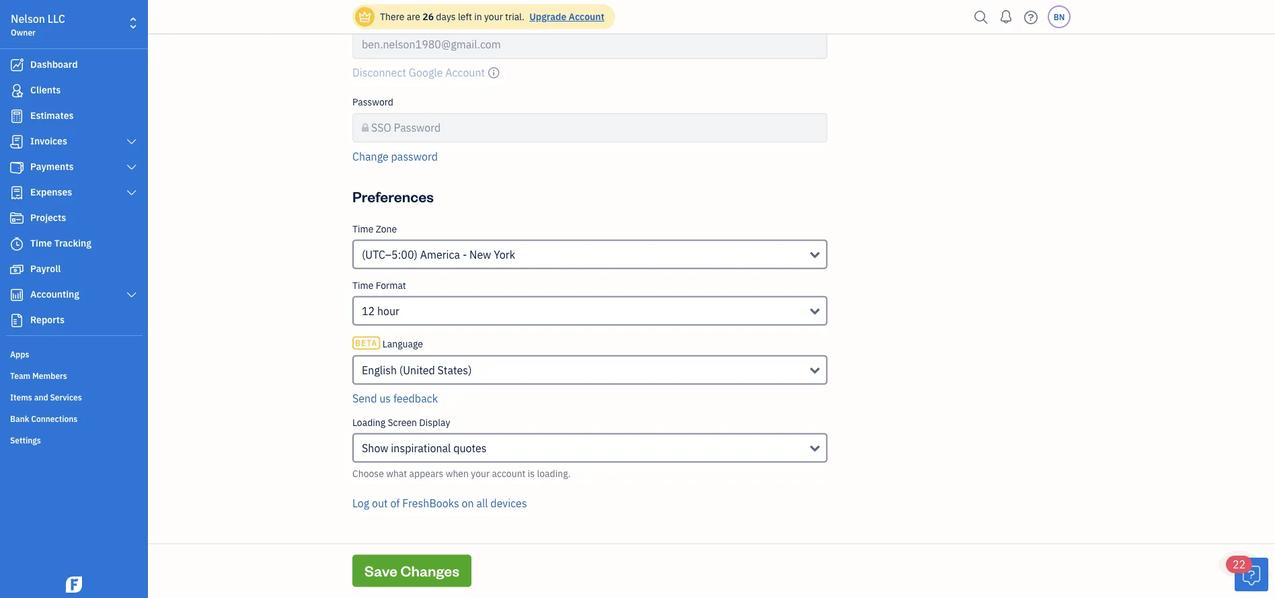 Task type: vqa. For each thing, say whether or not it's contained in the screenshot.
Link
no



Task type: locate. For each thing, give the bounding box(es) containing it.
show inspirational quotes
[[362, 442, 487, 456]]

crown image
[[358, 10, 372, 24]]

devices
[[491, 497, 527, 511]]

connections
[[31, 414, 78, 425]]

change
[[353, 150, 389, 164]]

1 vertical spatial your
[[471, 468, 490, 480]]

accounting link
[[3, 283, 144, 307]]

sso
[[371, 121, 391, 135]]

send us feedback link
[[353, 392, 438, 406]]

invoices
[[30, 135, 67, 147]]

choose what appears when your account is loading.
[[353, 468, 571, 480]]

password up 'lock' "icon"
[[353, 96, 394, 109]]

1 chevron large down image from the top
[[126, 162, 138, 173]]

loading
[[353, 417, 386, 429]]

nelson
[[11, 12, 45, 26]]

change password
[[353, 150, 438, 164]]

time up '12'
[[353, 280, 374, 292]]

payments
[[30, 160, 74, 173]]

chevron large down image inside accounting link
[[126, 290, 138, 301]]

22 button
[[1226, 556, 1269, 592]]

estimate image
[[9, 110, 25, 123]]

time left zone
[[353, 223, 374, 235]]

timer image
[[9, 237, 25, 251]]

0 vertical spatial password
[[353, 96, 394, 109]]

1 horizontal spatial password
[[394, 121, 441, 135]]

expenses link
[[3, 181, 144, 205]]

chart image
[[9, 289, 25, 302]]

(utc–5:00)
[[362, 248, 418, 262]]

time
[[353, 223, 374, 235], [30, 237, 52, 250], [353, 280, 374, 292]]

3 chevron large down image from the top
[[126, 290, 138, 301]]

0 vertical spatial time
[[353, 223, 374, 235]]

1 vertical spatial password
[[394, 121, 441, 135]]

log out of freshbooks on all devices button
[[353, 496, 527, 512]]

clients
[[30, 84, 61, 96]]

show
[[362, 442, 389, 456]]

loading screen display
[[353, 417, 450, 429]]

chevron large down image inside expenses link
[[126, 188, 138, 198]]

expense image
[[9, 186, 25, 200]]

appears
[[409, 468, 444, 480]]

inspirational
[[391, 442, 451, 456]]

beta
[[355, 338, 378, 349]]

12 hour
[[362, 304, 400, 319]]

services
[[50, 392, 82, 403]]

payment image
[[9, 161, 25, 174]]

0 horizontal spatial password
[[353, 96, 394, 109]]

beta language
[[355, 338, 423, 351]]

money image
[[9, 263, 25, 277]]

Time Zone field
[[353, 240, 828, 270]]

us
[[380, 392, 391, 406]]

chevron large down image for expenses
[[126, 188, 138, 198]]

time format
[[353, 280, 406, 292]]

when
[[446, 468, 469, 480]]

clients link
[[3, 79, 144, 103]]

owner
[[11, 27, 36, 38]]

freshbooks
[[403, 497, 459, 511]]

your right when
[[471, 468, 490, 480]]

22
[[1233, 558, 1246, 572]]

0 vertical spatial chevron large down image
[[126, 162, 138, 173]]

12
[[362, 304, 375, 319]]

llc
[[48, 12, 65, 26]]

1 vertical spatial time
[[30, 237, 52, 250]]

payroll link
[[3, 258, 144, 282]]

time tracking
[[30, 237, 91, 250]]

First Name text field
[[353, 0, 585, 3]]

password up password
[[394, 121, 441, 135]]

notifications image
[[996, 3, 1017, 30]]

2 vertical spatial time
[[353, 280, 374, 292]]

states)
[[438, 364, 472, 378]]

preferences element
[[347, 223, 833, 528]]

on
[[462, 497, 474, 511]]

nelson llc owner
[[11, 12, 65, 38]]

save changes
[[365, 562, 460, 581]]

-
[[463, 248, 467, 262]]

Loading Screen Display field
[[353, 434, 828, 464]]

Time Format field
[[353, 297, 828, 326]]

and
[[34, 392, 48, 403]]

26
[[423, 10, 434, 23]]

account
[[569, 10, 605, 23]]

team members link
[[3, 365, 144, 385]]

chevron large down image
[[126, 162, 138, 173], [126, 188, 138, 198], [126, 290, 138, 301]]

bank
[[10, 414, 29, 425]]

time right timer icon
[[30, 237, 52, 250]]

sso password
[[371, 121, 441, 135]]

tracking
[[54, 237, 91, 250]]

settings link
[[3, 430, 144, 450]]

email
[[353, 13, 376, 25]]

2 chevron large down image from the top
[[126, 188, 138, 198]]

upgrade account link
[[527, 10, 605, 23]]

1 vertical spatial chevron large down image
[[126, 188, 138, 198]]

items and services
[[10, 392, 82, 403]]

project image
[[9, 212, 25, 225]]

hour
[[377, 304, 400, 319]]

your inside preferences element
[[471, 468, 490, 480]]

2 vertical spatial chevron large down image
[[126, 290, 138, 301]]

what
[[386, 468, 407, 480]]

is
[[528, 468, 535, 480]]

time for 12 hour
[[353, 280, 374, 292]]

expenses
[[30, 186, 72, 198]]

log
[[353, 497, 370, 511]]

dashboard image
[[9, 59, 25, 72]]

your right in
[[484, 10, 503, 23]]

search image
[[971, 7, 992, 27]]

time inside main element
[[30, 237, 52, 250]]

york
[[494, 248, 515, 262]]

estimates
[[30, 109, 74, 122]]

(united
[[400, 364, 435, 378]]

your
[[484, 10, 503, 23], [471, 468, 490, 480]]

client image
[[9, 84, 25, 98]]

dashboard link
[[3, 53, 144, 77]]

screen
[[388, 417, 417, 429]]



Task type: describe. For each thing, give the bounding box(es) containing it.
0 vertical spatial your
[[484, 10, 503, 23]]

of
[[391, 497, 400, 511]]

time for (utc–5:00)
[[353, 223, 374, 235]]

language
[[383, 338, 423, 351]]

freshbooks image
[[63, 577, 85, 593]]

invoice image
[[9, 135, 25, 149]]

english (united states)
[[362, 364, 472, 378]]

lock image
[[362, 120, 369, 137]]

change password button
[[353, 149, 438, 165]]

reports link
[[3, 309, 144, 333]]

apps
[[10, 349, 29, 360]]

feedback
[[393, 392, 438, 406]]

save
[[365, 562, 398, 581]]

Language field
[[353, 356, 828, 385]]

time zone
[[353, 223, 397, 235]]

out
[[372, 497, 388, 511]]

reports
[[30, 314, 65, 326]]

time tracking link
[[3, 232, 144, 256]]

there
[[380, 10, 405, 23]]

account profile element
[[347, 0, 833, 176]]

report image
[[9, 314, 25, 328]]

resource center badge image
[[1235, 558, 1269, 592]]

bn
[[1054, 11, 1065, 22]]

display
[[419, 417, 450, 429]]

accounting
[[30, 288, 79, 301]]

zone
[[376, 223, 397, 235]]

projects link
[[3, 207, 144, 231]]

bank connections link
[[3, 408, 144, 429]]

main element
[[0, 0, 182, 599]]

(utc–5:00) america - new york
[[362, 248, 515, 262]]

payroll
[[30, 263, 61, 275]]

items and services link
[[3, 387, 144, 407]]

address
[[378, 13, 413, 25]]

there are 26 days left in your trial. upgrade account
[[380, 10, 605, 23]]

Last Name text field
[[596, 0, 828, 3]]

upgrade
[[530, 10, 567, 23]]

members
[[32, 371, 67, 381]]

invoices link
[[3, 130, 144, 154]]

format
[[376, 280, 406, 292]]

all
[[477, 497, 488, 511]]

left
[[458, 10, 472, 23]]

choose
[[353, 468, 384, 480]]

team
[[10, 371, 30, 381]]

bn button
[[1048, 5, 1071, 28]]

apps link
[[3, 344, 144, 364]]

items
[[10, 392, 32, 403]]

english
[[362, 364, 397, 378]]

send us feedback
[[353, 392, 438, 406]]

trial.
[[505, 10, 525, 23]]

preferences
[[353, 187, 434, 207]]

in
[[474, 10, 482, 23]]

new
[[470, 248, 491, 262]]

settings
[[10, 435, 41, 446]]

Email Address email field
[[353, 30, 828, 60]]

team members
[[10, 371, 67, 381]]

are
[[407, 10, 420, 23]]

chevron large down image for payments
[[126, 162, 138, 173]]

payments link
[[3, 155, 144, 180]]

password
[[391, 150, 438, 164]]

save changes button
[[353, 556, 472, 588]]

chevron large down image
[[126, 137, 138, 147]]

info image
[[488, 65, 500, 81]]

quotes
[[454, 442, 487, 456]]

send
[[353, 392, 377, 406]]

go to help image
[[1021, 7, 1042, 27]]

log out of freshbooks on all devices
[[353, 497, 527, 511]]

chevron large down image for accounting
[[126, 290, 138, 301]]

loading.
[[537, 468, 571, 480]]

america
[[420, 248, 460, 262]]

projects
[[30, 212, 66, 224]]

days
[[436, 10, 456, 23]]



